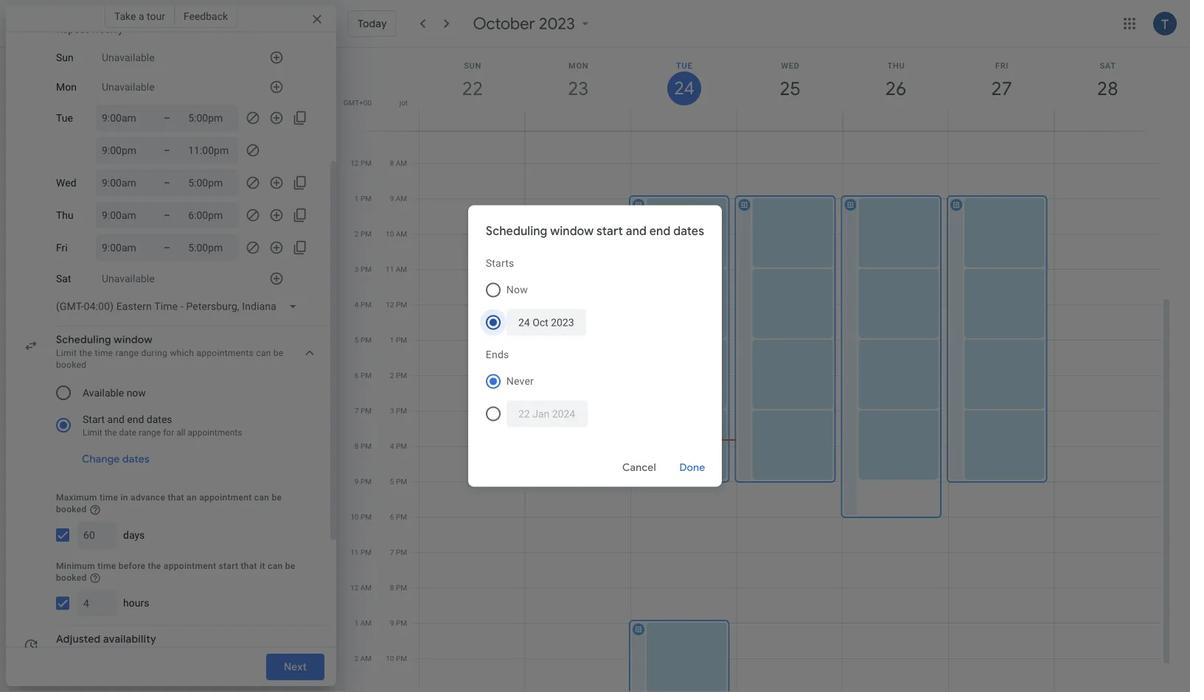 Task type: vqa. For each thing, say whether or not it's contained in the screenshot.
the 7 to the middle
yes



Task type: locate. For each thing, give the bounding box(es) containing it.
time inside minimum time before the appointment start that it can be booked
[[98, 561, 116, 572]]

1 vertical spatial 6 pm
[[390, 513, 407, 522]]

can inside the scheduling window limit the time range during which appointments can be booked
[[256, 348, 271, 359]]

11 am down 10 am
[[386, 265, 407, 274]]

7 column header from the left
[[1055, 48, 1161, 131]]

0 vertical spatial that
[[168, 493, 184, 503]]

0 vertical spatial 7 pm
[[355, 407, 372, 416]]

dates inside adjusted availability indicate times on specific dates when you're available
[[165, 648, 188, 659]]

12 down 10 am
[[386, 301, 394, 310]]

5 column header from the left
[[843, 48, 949, 131]]

booked
[[56, 360, 87, 370], [56, 505, 87, 515], [56, 573, 87, 583]]

1 – from the top
[[164, 112, 171, 124]]

11 down gmt+00
[[350, 124, 359, 132]]

–
[[164, 112, 171, 124], [164, 144, 171, 156], [164, 177, 171, 189], [164, 209, 171, 221], [164, 242, 171, 254]]

be inside maximum time in advance that an appointment can be booked
[[272, 493, 282, 503]]

4 pm
[[355, 301, 372, 310], [390, 442, 407, 451]]

3
[[355, 265, 359, 274], [390, 407, 394, 416]]

mon
[[56, 81, 77, 93]]

10 pm right 2 am
[[386, 655, 407, 664]]

booked inside maximum time in advance that an appointment can be booked
[[56, 505, 87, 515]]

times
[[92, 648, 115, 659]]

0 horizontal spatial 5
[[355, 336, 359, 345]]

scheduling up available
[[56, 333, 111, 347]]

1 vertical spatial 5
[[390, 478, 394, 487]]

specific
[[130, 648, 163, 659]]

october
[[473, 13, 536, 34]]

5 pm
[[355, 336, 372, 345], [390, 478, 407, 487]]

that left it
[[241, 561, 257, 572]]

1 vertical spatial 3
[[390, 407, 394, 416]]

9 pm
[[355, 478, 372, 487], [390, 619, 407, 628]]

option group containing starts
[[480, 250, 705, 342]]

appointments
[[197, 348, 254, 359], [188, 428, 242, 438]]

1 vertical spatial booked
[[56, 505, 87, 515]]

limit inside the scheduling window limit the time range during which appointments can be booked
[[56, 348, 77, 359]]

11
[[350, 124, 359, 132], [386, 265, 394, 274], [351, 549, 359, 557]]

10
[[386, 230, 394, 239], [351, 513, 359, 522], [386, 655, 394, 664]]

1 am
[[355, 619, 372, 628]]

1 vertical spatial scheduling
[[56, 333, 111, 347]]

End date of the appointment schedules text field
[[519, 401, 576, 428]]

time
[[95, 348, 113, 359], [100, 493, 118, 503], [98, 561, 116, 572]]

11 pm
[[351, 549, 372, 557]]

1 vertical spatial can
[[254, 493, 269, 503]]

1 vertical spatial range
[[139, 428, 161, 438]]

0 horizontal spatial 7 pm
[[355, 407, 372, 416]]

cancel
[[623, 462, 657, 475]]

the inside minimum time before the appointment start that it can be booked
[[148, 561, 161, 572]]

appointments right which at the left of the page
[[197, 348, 254, 359]]

scheduling up starts
[[486, 224, 548, 239]]

end
[[650, 224, 671, 239], [127, 414, 144, 426]]

window for limit
[[114, 333, 153, 347]]

0 vertical spatial scheduling
[[486, 224, 548, 239]]

1 horizontal spatial limit
[[83, 428, 102, 438]]

0 horizontal spatial window
[[114, 333, 153, 347]]

0 vertical spatial 3
[[355, 265, 359, 274]]

0 vertical spatial range
[[116, 348, 139, 359]]

1 vertical spatial end
[[127, 414, 144, 426]]

2 vertical spatial unavailable
[[102, 273, 155, 285]]

appointment right before
[[164, 561, 216, 572]]

10 pm up 11 pm
[[351, 513, 372, 522]]

range left during
[[116, 348, 139, 359]]

1 vertical spatial 2 pm
[[390, 371, 407, 380]]

0 vertical spatial 10 pm
[[351, 513, 372, 522]]

time left before
[[98, 561, 116, 572]]

be inside the scheduling window limit the time range during which appointments can be booked
[[274, 348, 284, 359]]

5 – from the top
[[164, 242, 171, 254]]

1 vertical spatial 3 pm
[[390, 407, 407, 416]]

1 horizontal spatial and
[[626, 224, 647, 239]]

for
[[163, 428, 174, 438]]

time inside the scheduling window limit the time range during which appointments can be booked
[[95, 348, 113, 359]]

1 vertical spatial 1 pm
[[390, 336, 407, 345]]

9 pm up 11 pm
[[355, 478, 372, 487]]

9 up 11 pm
[[355, 478, 359, 487]]

time for minimum
[[98, 561, 116, 572]]

time left in
[[100, 493, 118, 503]]

option group
[[480, 250, 705, 342], [480, 342, 705, 433], [50, 377, 304, 442]]

1 vertical spatial 6
[[390, 513, 394, 522]]

0 vertical spatial 5
[[355, 336, 359, 345]]

3 pm
[[355, 265, 372, 274], [390, 407, 407, 416]]

window inside the scheduling window limit the time range during which appointments can be booked
[[114, 333, 153, 347]]

booked down maximum
[[56, 505, 87, 515]]

1 vertical spatial 11
[[386, 265, 394, 274]]

0 vertical spatial 3 pm
[[355, 265, 372, 274]]

available
[[242, 648, 279, 659]]

1 vertical spatial unavailable
[[102, 81, 155, 93]]

that
[[168, 493, 184, 503], [241, 561, 257, 572]]

– for tue
[[164, 112, 171, 124]]

end inside scheduling window start and end dates dialog
[[650, 224, 671, 239]]

0 horizontal spatial scheduling
[[56, 333, 111, 347]]

10 am
[[386, 230, 407, 239]]

unavailable for mon
[[102, 81, 155, 93]]

0 vertical spatial start
[[597, 224, 623, 239]]

1 horizontal spatial that
[[241, 561, 257, 572]]

ends
[[486, 349, 509, 361]]

range left for
[[139, 428, 161, 438]]

1 horizontal spatial 5 pm
[[390, 478, 407, 487]]

1 horizontal spatial 7 pm
[[390, 549, 407, 557]]

4 – from the top
[[164, 209, 171, 221]]

am down '7 am'
[[396, 159, 407, 168]]

can
[[256, 348, 271, 359], [254, 493, 269, 503], [268, 561, 283, 572]]

limit inside start and end dates limit the date range for all appointments
[[83, 428, 102, 438]]

0 horizontal spatial start
[[219, 561, 239, 572]]

1 vertical spatial window
[[114, 333, 153, 347]]

be
[[274, 348, 284, 359], [272, 493, 282, 503], [285, 561, 296, 572]]

0 vertical spatial 4 pm
[[355, 301, 372, 310]]

3 booked from the top
[[56, 573, 87, 583]]

7 am
[[390, 124, 407, 132]]

the up available
[[79, 348, 92, 359]]

– for wed
[[164, 177, 171, 189]]

during
[[141, 348, 168, 359]]

9 right 1 am on the bottom left of page
[[390, 619, 394, 628]]

appointments right all
[[188, 428, 242, 438]]

3 – from the top
[[164, 177, 171, 189]]

0 horizontal spatial 11 am
[[350, 124, 372, 132]]

0 horizontal spatial 3
[[355, 265, 359, 274]]

and inside scheduling window start and end dates dialog
[[626, 224, 647, 239]]

1 vertical spatial appointments
[[188, 428, 242, 438]]

scheduling inside the scheduling window limit the time range during which appointments can be booked
[[56, 333, 111, 347]]

1 column header from the left
[[419, 48, 526, 131]]

1 vertical spatial 10 pm
[[386, 655, 407, 664]]

booked up available
[[56, 360, 87, 370]]

am down jot
[[396, 124, 407, 132]]

booked down the minimum at the left of the page
[[56, 573, 87, 583]]

9 up 10 am
[[390, 194, 394, 203]]

1 horizontal spatial end
[[650, 224, 671, 239]]

the left date
[[105, 428, 117, 438]]

Start date of the appointment schedules text field
[[519, 310, 575, 336]]

2 booked from the top
[[56, 505, 87, 515]]

take a tour button
[[105, 4, 175, 28]]

12
[[351, 159, 359, 168], [386, 301, 394, 310], [350, 584, 359, 593]]

indicate
[[56, 648, 89, 659]]

am down the 9 am
[[396, 230, 407, 239]]

limit
[[56, 348, 77, 359], [83, 428, 102, 438]]

unavailable right the mon
[[102, 81, 155, 93]]

grid containing gmt+00
[[342, 48, 1173, 693]]

done
[[680, 462, 706, 475]]

0 vertical spatial 12
[[351, 159, 359, 168]]

range
[[116, 348, 139, 359], [139, 428, 161, 438]]

7 pm
[[355, 407, 372, 416], [390, 549, 407, 557]]

10 up 11 pm
[[351, 513, 359, 522]]

1 booked from the top
[[56, 360, 87, 370]]

end inside start and end dates limit the date range for all appointments
[[127, 414, 144, 426]]

9 am
[[390, 194, 407, 203]]

2 vertical spatial the
[[148, 561, 161, 572]]

1 vertical spatial the
[[105, 428, 117, 438]]

2 unavailable from the top
[[102, 81, 155, 93]]

2 vertical spatial 11
[[351, 549, 359, 557]]

1 vertical spatial 8 pm
[[390, 584, 407, 593]]

3 unavailable from the top
[[102, 273, 155, 285]]

that inside minimum time before the appointment start that it can be booked
[[241, 561, 257, 572]]

0 vertical spatial can
[[256, 348, 271, 359]]

1 pm
[[355, 194, 372, 203], [390, 336, 407, 345]]

0 vertical spatial 2 pm
[[355, 230, 372, 239]]

that inside maximum time in advance that an appointment can be booked
[[168, 493, 184, 503]]

10 right 2 am
[[386, 655, 394, 664]]

1 unavailable from the top
[[102, 51, 155, 64]]

11 up 12 am
[[351, 549, 359, 557]]

1 vertical spatial 7 pm
[[390, 549, 407, 557]]

1 horizontal spatial 1 pm
[[390, 336, 407, 345]]

6
[[355, 371, 359, 380], [390, 513, 394, 522]]

1 vertical spatial be
[[272, 493, 282, 503]]

9 pm right 1 am on the bottom left of page
[[390, 619, 407, 628]]

am
[[361, 124, 372, 132], [396, 124, 407, 132], [396, 159, 407, 168], [396, 194, 407, 203], [396, 230, 407, 239], [396, 265, 407, 274], [361, 584, 372, 593], [361, 619, 372, 628], [361, 655, 372, 664]]

11 down 10 am
[[386, 265, 394, 274]]

scheduling
[[486, 224, 548, 239], [56, 333, 111, 347]]

pm
[[361, 159, 372, 168], [361, 194, 372, 203], [361, 230, 372, 239], [361, 265, 372, 274], [361, 301, 372, 310], [396, 301, 407, 310], [361, 336, 372, 345], [396, 336, 407, 345], [361, 371, 372, 380], [396, 371, 407, 380], [361, 407, 372, 416], [396, 407, 407, 416], [361, 442, 372, 451], [396, 442, 407, 451], [361, 478, 372, 487], [396, 478, 407, 487], [361, 513, 372, 522], [396, 513, 407, 522], [361, 549, 372, 557], [396, 549, 407, 557], [396, 584, 407, 593], [396, 619, 407, 628], [396, 655, 407, 664]]

the for time
[[148, 561, 161, 572]]

1 horizontal spatial 10 pm
[[386, 655, 407, 664]]

that left an
[[168, 493, 184, 503]]

11 am
[[350, 124, 372, 132], [386, 265, 407, 274]]

1 vertical spatial 9 pm
[[390, 619, 407, 628]]

8 pm
[[355, 442, 372, 451], [390, 584, 407, 593]]

thu
[[56, 209, 74, 222]]

feedback button
[[175, 4, 238, 28]]

0 horizontal spatial the
[[79, 348, 92, 359]]

12 pm down 10 am
[[386, 301, 407, 310]]

8
[[390, 159, 394, 168], [355, 442, 359, 451], [390, 584, 394, 593]]

today button
[[348, 10, 397, 37]]

2 vertical spatial can
[[268, 561, 283, 572]]

time inside maximum time in advance that an appointment can be booked
[[100, 493, 118, 503]]

1 horizontal spatial 5
[[390, 478, 394, 487]]

grid
[[342, 48, 1173, 693]]

1 horizontal spatial 3 pm
[[390, 407, 407, 416]]

9
[[390, 194, 394, 203], [355, 478, 359, 487], [390, 619, 394, 628]]

time up available
[[95, 348, 113, 359]]

11 am down gmt+00
[[350, 124, 372, 132]]

start inside minimum time before the appointment start that it can be booked
[[219, 561, 239, 572]]

12 pm left '8 am'
[[351, 159, 372, 168]]

1 vertical spatial time
[[100, 493, 118, 503]]

0 vertical spatial time
[[95, 348, 113, 359]]

1 vertical spatial 4
[[390, 442, 394, 451]]

5
[[355, 336, 359, 345], [390, 478, 394, 487]]

the inside the scheduling window limit the time range during which appointments can be booked
[[79, 348, 92, 359]]

window inside dialog
[[551, 224, 594, 239]]

unavailable right sat
[[102, 273, 155, 285]]

0 vertical spatial 8 pm
[[355, 442, 372, 451]]

0 vertical spatial and
[[626, 224, 647, 239]]

0 horizontal spatial and
[[107, 414, 125, 426]]

unavailable down take
[[102, 51, 155, 64]]

0 horizontal spatial 4
[[355, 301, 359, 310]]

appointment right an
[[199, 493, 252, 503]]

1 horizontal spatial 9 pm
[[390, 619, 407, 628]]

1 horizontal spatial 4
[[390, 442, 394, 451]]

6 pm
[[355, 371, 372, 380], [390, 513, 407, 522]]

appointment
[[199, 493, 252, 503], [164, 561, 216, 572]]

0 vertical spatial 11 am
[[350, 124, 372, 132]]

2
[[355, 230, 359, 239], [390, 371, 394, 380], [355, 655, 359, 664]]

0 vertical spatial the
[[79, 348, 92, 359]]

0 vertical spatial unavailable
[[102, 51, 155, 64]]

1 horizontal spatial 11 am
[[386, 265, 407, 274]]

can inside maximum time in advance that an appointment can be booked
[[254, 493, 269, 503]]

0 vertical spatial 6 pm
[[355, 371, 372, 380]]

next button
[[266, 654, 325, 681]]

1 horizontal spatial the
[[105, 428, 117, 438]]

10 pm
[[351, 513, 372, 522], [386, 655, 407, 664]]

0 horizontal spatial end
[[127, 414, 144, 426]]

0 vertical spatial appointments
[[197, 348, 254, 359]]

1 horizontal spatial 8 pm
[[390, 584, 407, 593]]

start and end dates limit the date range for all appointments
[[83, 414, 242, 438]]

fri
[[56, 242, 68, 254]]

scheduling inside dialog
[[486, 224, 548, 239]]

scheduling window start and end dates
[[486, 224, 705, 239]]

4
[[355, 301, 359, 310], [390, 442, 394, 451]]

10 down the 9 am
[[386, 230, 394, 239]]

the inside start and end dates limit the date range for all appointments
[[105, 428, 117, 438]]

tour
[[147, 10, 165, 22]]

1 horizontal spatial 3
[[390, 407, 394, 416]]

the right before
[[148, 561, 161, 572]]

booked inside the scheduling window limit the time range during which appointments can be booked
[[56, 360, 87, 370]]

and inside start and end dates limit the date range for all appointments
[[107, 414, 125, 426]]

range inside start and end dates limit the date range for all appointments
[[139, 428, 161, 438]]

1 vertical spatial start
[[219, 561, 239, 572]]

column header
[[419, 48, 526, 131], [525, 48, 632, 131], [631, 48, 738, 131], [737, 48, 844, 131], [843, 48, 949, 131], [949, 48, 1055, 131], [1055, 48, 1161, 131]]

unavailable for sun
[[102, 51, 155, 64]]

12 down 11 pm
[[350, 584, 359, 593]]

jot
[[400, 98, 408, 107]]

october 2023 button
[[468, 13, 599, 34]]

hours
[[123, 598, 149, 610]]

dates inside dialog
[[674, 224, 705, 239]]

dates
[[674, 224, 705, 239], [147, 414, 172, 426], [122, 453, 150, 466], [165, 648, 188, 659]]

1 vertical spatial 10
[[351, 513, 359, 522]]

7
[[390, 124, 394, 132], [355, 407, 359, 416], [390, 549, 394, 557]]

0 vertical spatial 9 pm
[[355, 478, 372, 487]]

window
[[551, 224, 594, 239], [114, 333, 153, 347]]

12 left '8 am'
[[351, 159, 359, 168]]



Task type: describe. For each thing, give the bounding box(es) containing it.
be inside minimum time before the appointment start that it can be booked
[[285, 561, 296, 572]]

am down 10 am
[[396, 265, 407, 274]]

0 horizontal spatial 10 pm
[[351, 513, 372, 522]]

2023
[[539, 13, 575, 34]]

change dates
[[82, 453, 150, 466]]

0 vertical spatial 6
[[355, 371, 359, 380]]

am up 1 am on the bottom left of page
[[361, 584, 372, 593]]

scheduling window limit the time range during which appointments can be booked
[[56, 333, 284, 370]]

Maximum days in advance that an appointment can be booked number field
[[83, 522, 111, 549]]

2 vertical spatial 1
[[355, 619, 359, 628]]

window for start
[[551, 224, 594, 239]]

0 horizontal spatial 4 pm
[[355, 301, 372, 310]]

0 vertical spatial 7
[[390, 124, 394, 132]]

1 vertical spatial 8
[[355, 442, 359, 451]]

– for fri
[[164, 242, 171, 254]]

the for window
[[79, 348, 92, 359]]

appointments inside start and end dates limit the date range for all appointments
[[188, 428, 242, 438]]

on
[[117, 648, 128, 659]]

adjusted
[[56, 634, 101, 647]]

scheduling window start and end dates dialog
[[468, 205, 722, 487]]

am down gmt+00
[[361, 124, 372, 132]]

0 vertical spatial 2
[[355, 230, 359, 239]]

0 vertical spatial 1 pm
[[355, 194, 372, 203]]

scheduling for scheduling window limit the time range during which appointments can be booked
[[56, 333, 111, 347]]

2 vertical spatial 2
[[355, 655, 359, 664]]

october 2023
[[473, 13, 575, 34]]

1 vertical spatial 12
[[386, 301, 394, 310]]

6 column header from the left
[[949, 48, 1055, 131]]

change
[[82, 453, 120, 466]]

2 vertical spatial 8
[[390, 584, 394, 593]]

gmt+00
[[344, 98, 372, 107]]

available
[[83, 387, 124, 399]]

which
[[170, 348, 194, 359]]

0 vertical spatial 9
[[390, 194, 394, 203]]

appointment inside minimum time before the appointment start that it can be booked
[[164, 561, 216, 572]]

8 am
[[390, 159, 407, 168]]

maximum time in advance that an appointment can be booked
[[56, 493, 282, 515]]

all
[[176, 428, 186, 438]]

option group containing available now
[[50, 377, 304, 442]]

2 vertical spatial 10
[[386, 655, 394, 664]]

1 horizontal spatial 6 pm
[[390, 513, 407, 522]]

12 am
[[350, 584, 372, 593]]

sun
[[56, 51, 74, 64]]

maximum
[[56, 493, 97, 503]]

0 horizontal spatial 8 pm
[[355, 442, 372, 451]]

time for maximum
[[100, 493, 118, 503]]

1 vertical spatial 1
[[390, 336, 394, 345]]

appointments inside the scheduling window limit the time range during which appointments can be booked
[[197, 348, 254, 359]]

before
[[119, 561, 146, 572]]

adjusted availability indicate times on specific dates when you're available
[[56, 634, 279, 659]]

done button
[[669, 450, 717, 486]]

feedback
[[184, 10, 228, 22]]

2 column header from the left
[[525, 48, 632, 131]]

minimum time before the appointment start that it can be booked
[[56, 561, 296, 583]]

take
[[114, 10, 136, 22]]

0 horizontal spatial 2 pm
[[355, 230, 372, 239]]

am down 1 am on the bottom left of page
[[361, 655, 372, 664]]

an
[[187, 493, 197, 503]]

0 horizontal spatial 12 pm
[[351, 159, 372, 168]]

– for thu
[[164, 209, 171, 221]]

am down '8 am'
[[396, 194, 407, 203]]

0 vertical spatial 5 pm
[[355, 336, 372, 345]]

2 – from the top
[[164, 144, 171, 156]]

3 column header from the left
[[631, 48, 738, 131]]

1 vertical spatial 9
[[355, 478, 359, 487]]

minimum
[[56, 561, 95, 572]]

cancel button
[[616, 450, 663, 486]]

appointment inside maximum time in advance that an appointment can be booked
[[199, 493, 252, 503]]

1 vertical spatial 2
[[390, 371, 394, 380]]

1 horizontal spatial 12 pm
[[386, 301, 407, 310]]

today
[[358, 17, 387, 30]]

scheduling for scheduling window start and end dates
[[486, 224, 548, 239]]

availability
[[103, 634, 156, 647]]

0 vertical spatial 11
[[350, 124, 359, 132]]

1 vertical spatial 5 pm
[[390, 478, 407, 487]]

advance
[[131, 493, 165, 503]]

0 vertical spatial 8
[[390, 159, 394, 168]]

1 vertical spatial 7
[[355, 407, 359, 416]]

0 vertical spatial 1
[[355, 194, 359, 203]]

change dates button
[[76, 446, 156, 473]]

now
[[127, 387, 146, 399]]

range inside the scheduling window limit the time range during which appointments can be booked
[[116, 348, 139, 359]]

now
[[507, 284, 528, 296]]

2 vertical spatial 9
[[390, 619, 394, 628]]

dates inside start and end dates limit the date range for all appointments
[[147, 414, 172, 426]]

when
[[191, 648, 213, 659]]

start
[[83, 414, 105, 426]]

start inside dialog
[[597, 224, 623, 239]]

1 vertical spatial 11 am
[[386, 265, 407, 274]]

sat
[[56, 273, 71, 285]]

date
[[119, 428, 137, 438]]

am up 2 am
[[361, 619, 372, 628]]

you're
[[215, 648, 240, 659]]

in
[[121, 493, 128, 503]]

a
[[139, 10, 144, 22]]

wed
[[56, 177, 76, 189]]

Minimum amount of hours before the start of the appointment that it can be booked number field
[[83, 591, 111, 617]]

days
[[123, 529, 145, 541]]

it
[[260, 561, 265, 572]]

0 vertical spatial 4
[[355, 301, 359, 310]]

0 horizontal spatial 3 pm
[[355, 265, 372, 274]]

dates inside button
[[122, 453, 150, 466]]

unavailable for sat
[[102, 273, 155, 285]]

never
[[507, 376, 534, 388]]

next
[[284, 661, 307, 674]]

1 vertical spatial 4 pm
[[390, 442, 407, 451]]

0 horizontal spatial 6 pm
[[355, 371, 372, 380]]

4 column header from the left
[[737, 48, 844, 131]]

option group containing ends
[[480, 342, 705, 433]]

0 vertical spatial 10
[[386, 230, 394, 239]]

booked inside minimum time before the appointment start that it can be booked
[[56, 573, 87, 583]]

2 am
[[355, 655, 372, 664]]

can inside minimum time before the appointment start that it can be booked
[[268, 561, 283, 572]]

1 horizontal spatial 2 pm
[[390, 371, 407, 380]]

0 horizontal spatial 9 pm
[[355, 478, 372, 487]]

available now
[[83, 387, 146, 399]]

2 vertical spatial 12
[[350, 584, 359, 593]]

starts
[[486, 258, 515, 270]]

take a tour
[[114, 10, 165, 22]]

2 vertical spatial 7
[[390, 549, 394, 557]]

tue
[[56, 112, 73, 124]]



